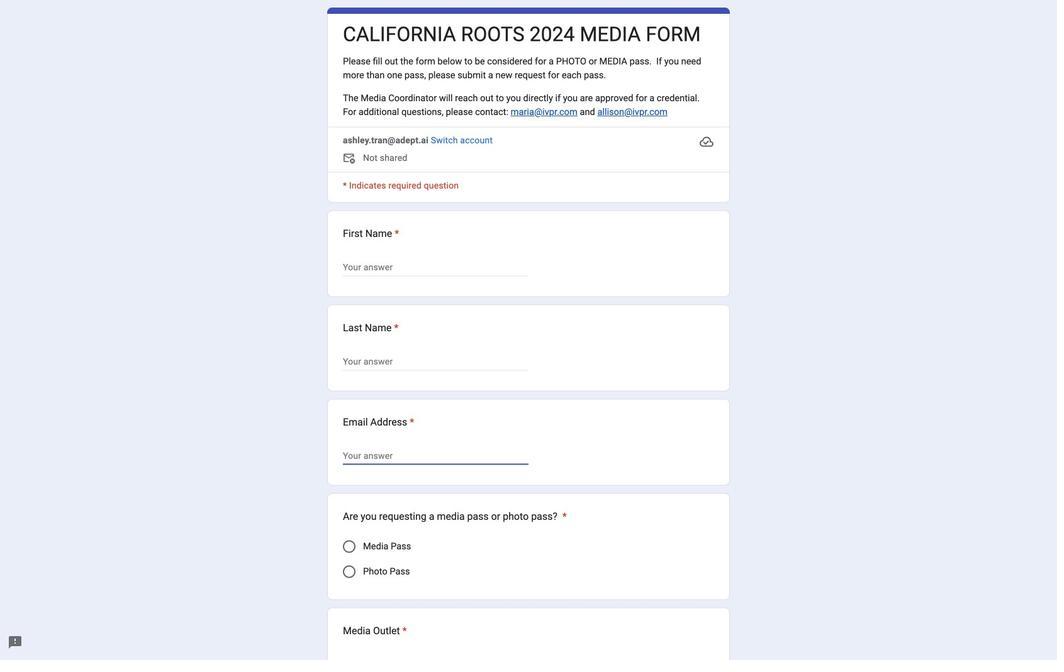 Task type: describe. For each thing, give the bounding box(es) containing it.
Media Pass radio
[[343, 541, 356, 554]]

6 heading from the top
[[343, 624, 407, 639]]

2 heading from the top
[[343, 226, 399, 241]]

5 heading from the top
[[343, 510, 567, 525]]

4 heading from the top
[[343, 415, 414, 430]]



Task type: vqa. For each thing, say whether or not it's contained in the screenshot.
N
no



Task type: locate. For each thing, give the bounding box(es) containing it.
required question element
[[392, 226, 399, 241], [392, 321, 399, 336], [407, 415, 414, 430], [560, 510, 567, 525], [400, 624, 407, 639]]

None text field
[[343, 260, 529, 275]]

heading
[[343, 22, 701, 47], [343, 226, 399, 241], [343, 321, 399, 336], [343, 415, 414, 430], [343, 510, 567, 525], [343, 624, 407, 639]]

your email and google account are not part of your response image
[[343, 152, 358, 167]]

None text field
[[343, 355, 529, 370], [343, 449, 529, 464], [343, 355, 529, 370], [343, 449, 529, 464]]

media pass image
[[343, 541, 356, 554]]

3 heading from the top
[[343, 321, 399, 336]]

1 heading from the top
[[343, 22, 701, 47]]

your email and google account are not part of your response image
[[343, 152, 363, 167]]

photo pass image
[[343, 566, 356, 579]]

Photo Pass radio
[[343, 566, 356, 579]]

report a problem to google image
[[8, 636, 23, 651]]

list
[[327, 211, 730, 661]]



